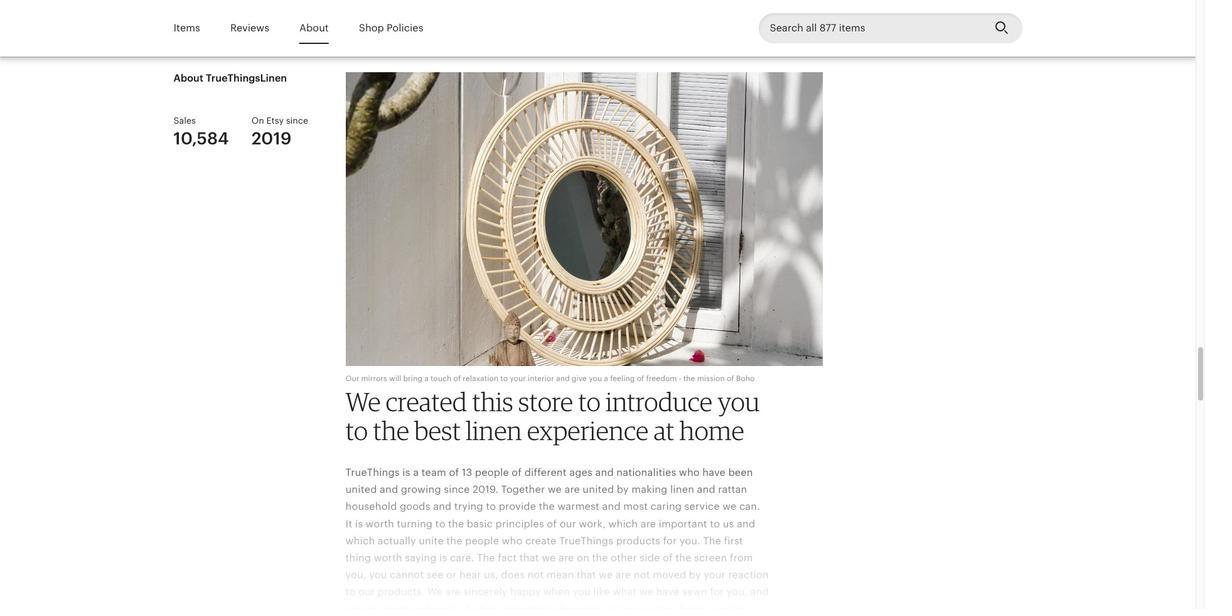 Task type: vqa. For each thing, say whether or not it's contained in the screenshot.
topmost in
no



Task type: locate. For each thing, give the bounding box(es) containing it.
0 horizontal spatial truethings
[[346, 467, 400, 478]]

to left us
[[710, 518, 720, 530]]

and up household
[[380, 484, 398, 496]]

since
[[286, 116, 308, 126], [444, 484, 470, 496]]

linen up 13
[[466, 415, 522, 446]]

1 horizontal spatial our
[[560, 518, 576, 530]]

team
[[422, 467, 446, 478]]

a
[[425, 374, 429, 383], [604, 374, 608, 383], [413, 467, 419, 478]]

have
[[703, 467, 726, 478], [657, 586, 680, 598]]

0 vertical spatial since
[[286, 116, 308, 126]]

the up 'care.'
[[447, 535, 463, 547]]

0 horizontal spatial or
[[447, 569, 457, 581]]

since inside the on etsy since 2019
[[286, 116, 308, 126]]

upset
[[381, 603, 408, 609]]

items
[[174, 22, 200, 34]]

1 vertical spatial the
[[477, 552, 495, 564]]

2 united from the left
[[583, 484, 614, 496]]

1 vertical spatial you,
[[727, 586, 748, 598]]

1 horizontal spatial not
[[583, 603, 600, 609]]

0 vertical spatial we
[[346, 386, 381, 417]]

is right it
[[355, 518, 363, 530]]

and left give
[[556, 374, 570, 383]]

0 vertical spatial that
[[520, 552, 539, 564]]

caring
[[651, 501, 682, 513]]

we down our
[[346, 386, 381, 417]]

0 vertical spatial linen
[[466, 415, 522, 446]]

not up happy
[[528, 569, 544, 581]]

that down on at the bottom left of page
[[577, 569, 596, 581]]

about
[[300, 22, 329, 34], [174, 72, 203, 84]]

the left best
[[373, 415, 410, 446]]

truethings up household
[[346, 467, 400, 478]]

products
[[616, 535, 661, 547]]

0 vertical spatial who
[[679, 467, 700, 478]]

1 horizontal spatial have
[[703, 467, 726, 478]]

by
[[617, 484, 629, 496], [689, 569, 701, 581]]

not down 'like'
[[583, 603, 600, 609]]

0 vertical spatial about
[[300, 22, 329, 34]]

or
[[447, 569, 457, 581], [644, 603, 654, 609], [707, 603, 718, 609]]

0 vertical spatial you,
[[346, 569, 367, 581]]

making
[[632, 484, 668, 496]]

from
[[730, 552, 753, 564]]

1 vertical spatial linen
[[671, 484, 695, 496]]

for left "you."
[[663, 535, 677, 547]]

together
[[501, 484, 545, 496]]

who up fact
[[502, 535, 523, 547]]

0 horizontal spatial your
[[510, 374, 526, 383]]

suit
[[602, 603, 620, 609]]

truethings up on at the bottom left of page
[[559, 535, 614, 547]]

sales 10,584
[[174, 116, 229, 148]]

1 horizontal spatial you,
[[727, 586, 748, 598]]

first
[[724, 535, 744, 547]]

is up growing
[[403, 467, 411, 478]]

2019
[[252, 129, 292, 148]]

1 vertical spatial by
[[689, 569, 701, 581]]

0 vertical spatial people
[[475, 467, 509, 478]]

who
[[679, 467, 700, 478], [502, 535, 523, 547]]

of left 13
[[449, 467, 459, 478]]

who up service
[[679, 467, 700, 478]]

your left interior
[[510, 374, 526, 383]]

our
[[560, 518, 576, 530], [359, 586, 375, 598]]

0 horizontal spatial for
[[663, 535, 677, 547]]

our left products. at bottom
[[359, 586, 375, 598]]

when down the sincerely
[[472, 603, 499, 609]]

since right etsy
[[286, 116, 308, 126]]

basic
[[467, 518, 493, 530]]

actually
[[378, 535, 416, 547]]

about link
[[300, 14, 329, 43]]

0 vertical spatial is
[[403, 467, 411, 478]]

are down other
[[616, 569, 631, 581]]

does
[[501, 569, 525, 581], [557, 603, 581, 609]]

the
[[684, 374, 695, 383], [373, 415, 410, 446], [539, 501, 555, 513], [448, 518, 464, 530], [447, 535, 463, 547], [592, 552, 608, 564], [676, 552, 692, 564], [657, 603, 673, 609]]

1 horizontal spatial we
[[428, 586, 443, 598]]

is left 'care.'
[[440, 552, 447, 564]]

of up moved
[[663, 552, 673, 564]]

you down boho
[[718, 386, 760, 417]]

we up us
[[723, 501, 737, 513]]

1 vertical spatial since
[[444, 484, 470, 496]]

are left on at the bottom left of page
[[559, 552, 574, 564]]

which up thing
[[346, 535, 375, 547]]

bring
[[403, 374, 423, 383]]

0 vertical spatial have
[[703, 467, 726, 478]]

other
[[611, 552, 637, 564]]

we left upset
[[346, 603, 360, 609]]

have up the rattan
[[703, 467, 726, 478]]

you, down thing
[[346, 569, 367, 581]]

and right ages
[[596, 467, 614, 478]]

the down "trying"
[[448, 518, 464, 530]]

1 vertical spatial when
[[472, 603, 499, 609]]

1 vertical spatial truethings
[[559, 535, 614, 547]]

0 horizontal spatial since
[[286, 116, 308, 126]]

is
[[403, 467, 411, 478], [355, 518, 363, 530], [440, 552, 447, 564]]

1 horizontal spatial or
[[644, 603, 654, 609]]

linen inside we created this store to introduce you to the best linen experience at home
[[466, 415, 522, 446]]

sewn
[[682, 586, 708, 598]]

1 vertical spatial who
[[502, 535, 523, 547]]

we
[[548, 484, 562, 496], [723, 501, 737, 513], [542, 552, 556, 564], [599, 569, 613, 581], [640, 586, 654, 598], [346, 603, 360, 609]]

created
[[386, 386, 467, 417]]

0 horizontal spatial linen
[[466, 415, 522, 446]]

0 horizontal spatial is
[[355, 518, 363, 530]]

0 horizontal spatial the
[[477, 552, 495, 564]]

ages
[[570, 467, 593, 478]]

cannot
[[390, 569, 424, 581]]

about truethingslinen
[[174, 72, 287, 84]]

to down 2019.
[[486, 501, 496, 513]]

1 horizontal spatial united
[[583, 484, 614, 496]]

we inside we created this store to introduce you to the best linen experience at home
[[346, 386, 381, 417]]

or right suit
[[644, 603, 654, 609]]

0 vertical spatial the
[[704, 535, 722, 547]]

experience
[[527, 415, 649, 446]]

0 horizontal spatial not
[[528, 569, 544, 581]]

when down mean
[[544, 586, 570, 598]]

about up "sales"
[[174, 72, 203, 84]]

1 horizontal spatial that
[[577, 569, 596, 581]]

or right see
[[447, 569, 457, 581]]

happy
[[511, 586, 541, 598]]

1 vertical spatial does
[[557, 603, 581, 609]]

2 vertical spatial is
[[440, 552, 447, 564]]

what
[[613, 586, 637, 598]]

when
[[544, 586, 570, 598], [472, 603, 499, 609]]

united up household
[[346, 484, 377, 496]]

0 horizontal spatial a
[[413, 467, 419, 478]]

the up the screen
[[704, 535, 722, 547]]

and down products. at bottom
[[411, 603, 429, 609]]

0 vertical spatial which
[[609, 518, 638, 530]]

1 vertical spatial about
[[174, 72, 203, 84]]

which
[[609, 518, 638, 530], [346, 535, 375, 547]]

shop policies
[[359, 22, 424, 34]]

united down ages
[[583, 484, 614, 496]]

1 horizontal spatial since
[[444, 484, 470, 496]]

people down basic
[[465, 535, 499, 547]]

does down fact
[[501, 569, 525, 581]]

by up sewn
[[689, 569, 701, 581]]

people
[[475, 467, 509, 478], [465, 535, 499, 547]]

the right on at the bottom left of page
[[592, 552, 608, 564]]

0 horizontal spatial about
[[174, 72, 203, 84]]

0 horizontal spatial by
[[617, 484, 629, 496]]

1 horizontal spatial your
[[704, 569, 726, 581]]

about for about truethingslinen
[[174, 72, 203, 84]]

1 united from the left
[[346, 484, 377, 496]]

by up most
[[617, 484, 629, 496]]

of right 'touch' on the bottom left
[[454, 374, 461, 383]]

0 vertical spatial truethings
[[346, 467, 400, 478]]

linen up the caring on the right bottom of the page
[[671, 484, 695, 496]]

0 vertical spatial for
[[663, 535, 677, 547]]

or down sewn
[[707, 603, 718, 609]]

1 horizontal spatial linen
[[671, 484, 695, 496]]

are up products
[[641, 518, 656, 530]]

warmest
[[558, 501, 600, 513]]

the
[[704, 535, 722, 547], [477, 552, 495, 564]]

worth down actually
[[374, 552, 402, 564]]

that down create
[[520, 552, 539, 564]]

for right sewn
[[710, 586, 724, 598]]

a right bring
[[425, 374, 429, 383]]

a up growing
[[413, 467, 419, 478]]

0 horizontal spatial united
[[346, 484, 377, 496]]

like
[[594, 586, 610, 598]]

the left shape
[[657, 603, 673, 609]]

2019.
[[473, 484, 499, 496]]

we down see
[[428, 586, 443, 598]]

your down the screen
[[704, 569, 726, 581]]

of
[[454, 374, 461, 383], [637, 374, 644, 383], [727, 374, 734, 383], [449, 467, 459, 478], [512, 467, 522, 478], [547, 518, 557, 530], [663, 552, 673, 564]]

linen
[[466, 415, 522, 446], [671, 484, 695, 496]]

does down mean
[[557, 603, 581, 609]]

a left feeling at the bottom of the page
[[604, 374, 608, 383]]

are
[[565, 484, 580, 496], [641, 518, 656, 530], [559, 552, 574, 564], [616, 569, 631, 581], [446, 586, 461, 598], [362, 603, 378, 609]]

to
[[501, 374, 508, 383], [578, 386, 601, 417], [346, 415, 368, 446], [486, 501, 496, 513], [436, 518, 446, 530], [710, 518, 720, 530], [346, 586, 356, 598]]

reviews link
[[230, 14, 269, 43]]

and left most
[[603, 501, 621, 513]]

2 horizontal spatial or
[[707, 603, 718, 609]]

0 horizontal spatial when
[[472, 603, 499, 609]]

1 horizontal spatial about
[[300, 22, 329, 34]]

not down 'side'
[[634, 569, 650, 581]]

1 vertical spatial our
[[359, 586, 375, 598]]

have down moved
[[657, 586, 680, 598]]

principles
[[496, 518, 544, 530]]

1 vertical spatial worth
[[374, 552, 402, 564]]

Search all 877 items text field
[[759, 13, 985, 43]]

1 vertical spatial your
[[704, 569, 726, 581]]

that
[[520, 552, 539, 564], [577, 569, 596, 581]]

0 horizontal spatial which
[[346, 535, 375, 547]]

the up us,
[[477, 552, 495, 564]]

1 horizontal spatial when
[[544, 586, 570, 598]]

and
[[556, 374, 570, 383], [596, 467, 614, 478], [380, 484, 398, 496], [697, 484, 716, 496], [433, 501, 452, 513], [603, 501, 621, 513], [737, 518, 756, 530], [751, 586, 769, 598], [411, 603, 429, 609]]

0 vertical spatial by
[[617, 484, 629, 496]]

about left "shop"
[[300, 22, 329, 34]]

people up 2019.
[[475, 467, 509, 478]]

2 horizontal spatial a
[[604, 374, 608, 383]]

to down give
[[578, 386, 601, 417]]

worth down household
[[366, 518, 394, 530]]

0 vertical spatial does
[[501, 569, 525, 581]]

we down create
[[542, 552, 556, 564]]

linen inside truethings is a team of 13 people of different ages and nationalities who have been united and growing since 2019. together we are united by making linen and rattan household goods and trying to provide the warmest and most caring service we can. it is worth turning to the basic principles of our work, which are important to us and which actually unite the people who create truethings products for you. the first thing worth saying is care. the fact that we are on the other side of the screen from you, you cannot see or hear us, does not mean that we are not moved by your reaction to our products. we are sincerely happy when you like what we have sewn for you, and we are upset and worried when something does not suit you or the shape or
[[671, 484, 695, 496]]

important
[[659, 518, 708, 530]]

1 vertical spatial we
[[428, 586, 443, 598]]

and down reaction
[[751, 586, 769, 598]]

you, down reaction
[[727, 586, 748, 598]]

mirrors
[[361, 374, 387, 383]]

which down most
[[609, 518, 638, 530]]

not
[[528, 569, 544, 581], [634, 569, 650, 581], [583, 603, 600, 609]]

you down thing
[[369, 569, 387, 581]]

hear
[[460, 569, 481, 581]]

0 horizontal spatial we
[[346, 386, 381, 417]]

0 vertical spatial worth
[[366, 518, 394, 530]]

about for about
[[300, 22, 329, 34]]

1 horizontal spatial for
[[710, 586, 724, 598]]

1 vertical spatial which
[[346, 535, 375, 547]]

since down 13
[[444, 484, 470, 496]]

1 vertical spatial have
[[657, 586, 680, 598]]

sincerely
[[464, 586, 508, 598]]

create
[[526, 535, 557, 547]]

the right -
[[684, 374, 695, 383]]

our down warmest
[[560, 518, 576, 530]]



Task type: describe. For each thing, give the bounding box(es) containing it.
service
[[685, 501, 720, 513]]

items link
[[174, 14, 200, 43]]

1 horizontal spatial truethings
[[559, 535, 614, 547]]

trying
[[455, 501, 483, 513]]

1 horizontal spatial who
[[679, 467, 700, 478]]

us,
[[484, 569, 499, 581]]

provide
[[499, 501, 536, 513]]

0 horizontal spatial does
[[501, 569, 525, 581]]

1 vertical spatial people
[[465, 535, 499, 547]]

etsy
[[267, 116, 284, 126]]

freedom
[[646, 374, 677, 383]]

0 horizontal spatial our
[[359, 586, 375, 598]]

shop policies link
[[359, 14, 424, 43]]

are up worried
[[446, 586, 461, 598]]

at
[[654, 415, 675, 446]]

shop
[[359, 22, 384, 34]]

0 horizontal spatial you,
[[346, 569, 367, 581]]

us
[[723, 518, 734, 530]]

10,584
[[174, 129, 229, 148]]

most
[[624, 501, 648, 513]]

of right feeling at the bottom of the page
[[637, 374, 644, 383]]

to right the relaxation
[[501, 374, 508, 383]]

reviews
[[230, 22, 269, 34]]

on etsy since 2019
[[252, 116, 308, 148]]

boho
[[736, 374, 755, 383]]

1 horizontal spatial the
[[704, 535, 722, 547]]

different
[[525, 467, 567, 478]]

relaxation
[[463, 374, 499, 383]]

truethingslinen
[[206, 72, 287, 84]]

of up create
[[547, 518, 557, 530]]

0 vertical spatial our
[[560, 518, 576, 530]]

policies
[[387, 22, 424, 34]]

introduce
[[606, 386, 713, 417]]

1 horizontal spatial a
[[425, 374, 429, 383]]

worried
[[432, 603, 470, 609]]

1 vertical spatial that
[[577, 569, 596, 581]]

something
[[502, 603, 554, 609]]

unite
[[419, 535, 444, 547]]

to up unite
[[436, 518, 446, 530]]

1 vertical spatial for
[[710, 586, 724, 598]]

2 horizontal spatial is
[[440, 552, 447, 564]]

the inside we created this store to introduce you to the best linen experience at home
[[373, 415, 410, 446]]

fact
[[498, 552, 517, 564]]

side
[[640, 552, 660, 564]]

it
[[346, 518, 352, 530]]

on
[[577, 552, 590, 564]]

the down together
[[539, 501, 555, 513]]

work,
[[579, 518, 606, 530]]

reaction
[[729, 569, 769, 581]]

home
[[680, 415, 745, 446]]

and left "trying"
[[433, 501, 452, 513]]

we created this store to introduce you to the best linen experience at home
[[346, 386, 760, 446]]

been
[[729, 467, 753, 478]]

our mirrors will bring a touch of relaxation to your interior and give you a feeling of freedom - the mission of boho
[[346, 374, 755, 383]]

saying
[[405, 552, 437, 564]]

moved
[[653, 569, 687, 581]]

and up service
[[697, 484, 716, 496]]

you inside we created this store to introduce you to the best linen experience at home
[[718, 386, 760, 417]]

of up together
[[512, 467, 522, 478]]

1 horizontal spatial which
[[609, 518, 638, 530]]

mean
[[547, 569, 574, 581]]

1 horizontal spatial is
[[403, 467, 411, 478]]

since inside truethings is a team of 13 people of different ages and nationalities who have been united and growing since 2019. together we are united by making linen and rattan household goods and trying to provide the warmest and most caring service we can. it is worth turning to the basic principles of our work, which are important to us and which actually unite the people who create truethings products for you. the first thing worth saying is care. the fact that we are on the other side of the screen from you, you cannot see or hear us, does not mean that we are not moved by your reaction to our products. we are sincerely happy when you like what we have sewn for you, and we are upset and worried when something does not suit you or the shape or
[[444, 484, 470, 496]]

touch
[[431, 374, 452, 383]]

mission
[[697, 374, 725, 383]]

can.
[[740, 501, 761, 513]]

feeling
[[610, 374, 635, 383]]

products.
[[378, 586, 425, 598]]

thing
[[346, 552, 371, 564]]

are left upset
[[362, 603, 378, 609]]

2 horizontal spatial not
[[634, 569, 650, 581]]

this
[[472, 386, 513, 417]]

of left boho
[[727, 374, 734, 383]]

-
[[679, 374, 682, 383]]

you.
[[680, 535, 701, 547]]

0 vertical spatial when
[[544, 586, 570, 598]]

to down our
[[346, 415, 368, 446]]

give
[[572, 374, 587, 383]]

nationalities
[[617, 467, 677, 478]]

truethings is a team of 13 people of different ages and nationalities who have been united and growing since 2019. together we are united by making linen and rattan household goods and trying to provide the warmest and most caring service we can. it is worth turning to the basic principles of our work, which are important to us and which actually unite the people who create truethings products for you. the first thing worth saying is care. the fact that we are on the other side of the screen from you, you cannot see or hear us, does not mean that we are not moved by your reaction to our products. we are sincerely happy when you like what we have sewn for you, and we are upset and worried when something does not suit you or the shape or 
[[346, 467, 770, 609]]

we inside truethings is a team of 13 people of different ages and nationalities who have been united and growing since 2019. together we are united by making linen and rattan household goods and trying to provide the warmest and most caring service we can. it is worth turning to the basic principles of our work, which are important to us and which actually unite the people who create truethings products for you. the first thing worth saying is care. the fact that we are on the other side of the screen from you, you cannot see or hear us, does not mean that we are not moved by your reaction to our products. we are sincerely happy when you like what we have sewn for you, and we are upset and worried when something does not suit you or the shape or
[[428, 586, 443, 598]]

0 vertical spatial your
[[510, 374, 526, 383]]

rattan
[[718, 484, 748, 496]]

13
[[462, 467, 472, 478]]

your inside truethings is a team of 13 people of different ages and nationalities who have been united and growing since 2019. together we are united by making linen and rattan household goods and trying to provide the warmest and most caring service we can. it is worth turning to the basic principles of our work, which are important to us and which actually unite the people who create truethings products for you. the first thing worth saying is care. the fact that we are on the other side of the screen from you, you cannot see or hear us, does not mean that we are not moved by your reaction to our products. we are sincerely happy when you like what we have sewn for you, and we are upset and worried when something does not suit you or the shape or
[[704, 569, 726, 581]]

care.
[[450, 552, 475, 564]]

growing
[[401, 484, 441, 496]]

a inside truethings is a team of 13 people of different ages and nationalities who have been united and growing since 2019. together we are united by making linen and rattan household goods and trying to provide the warmest and most caring service we can. it is worth turning to the basic principles of our work, which are important to us and which actually unite the people who create truethings products for you. the first thing worth saying is care. the fact that we are on the other side of the screen from you, you cannot see or hear us, does not mean that we are not moved by your reaction to our products. we are sincerely happy when you like what we have sewn for you, and we are upset and worried when something does not suit you or the shape or
[[413, 467, 419, 478]]

best
[[415, 415, 461, 446]]

see
[[427, 569, 444, 581]]

will
[[389, 374, 401, 383]]

store
[[519, 386, 573, 417]]

1 horizontal spatial does
[[557, 603, 581, 609]]

we right what
[[640, 586, 654, 598]]

we down different
[[548, 484, 562, 496]]

turning
[[397, 518, 433, 530]]

you right give
[[589, 374, 602, 383]]

goods
[[400, 501, 431, 513]]

household
[[346, 501, 397, 513]]

the down "you."
[[676, 552, 692, 564]]

and down the can.
[[737, 518, 756, 530]]

shape
[[675, 603, 705, 609]]

0 horizontal spatial who
[[502, 535, 523, 547]]

you down what
[[623, 603, 641, 609]]

sales
[[174, 116, 196, 126]]

screen
[[694, 552, 727, 564]]

interior
[[528, 374, 554, 383]]

on
[[252, 116, 264, 126]]

our
[[346, 374, 359, 383]]

1 horizontal spatial by
[[689, 569, 701, 581]]

0 horizontal spatial have
[[657, 586, 680, 598]]

you left 'like'
[[573, 586, 591, 598]]

1 vertical spatial is
[[355, 518, 363, 530]]

are up warmest
[[565, 484, 580, 496]]

we up 'like'
[[599, 569, 613, 581]]

to down thing
[[346, 586, 356, 598]]

0 horizontal spatial that
[[520, 552, 539, 564]]



